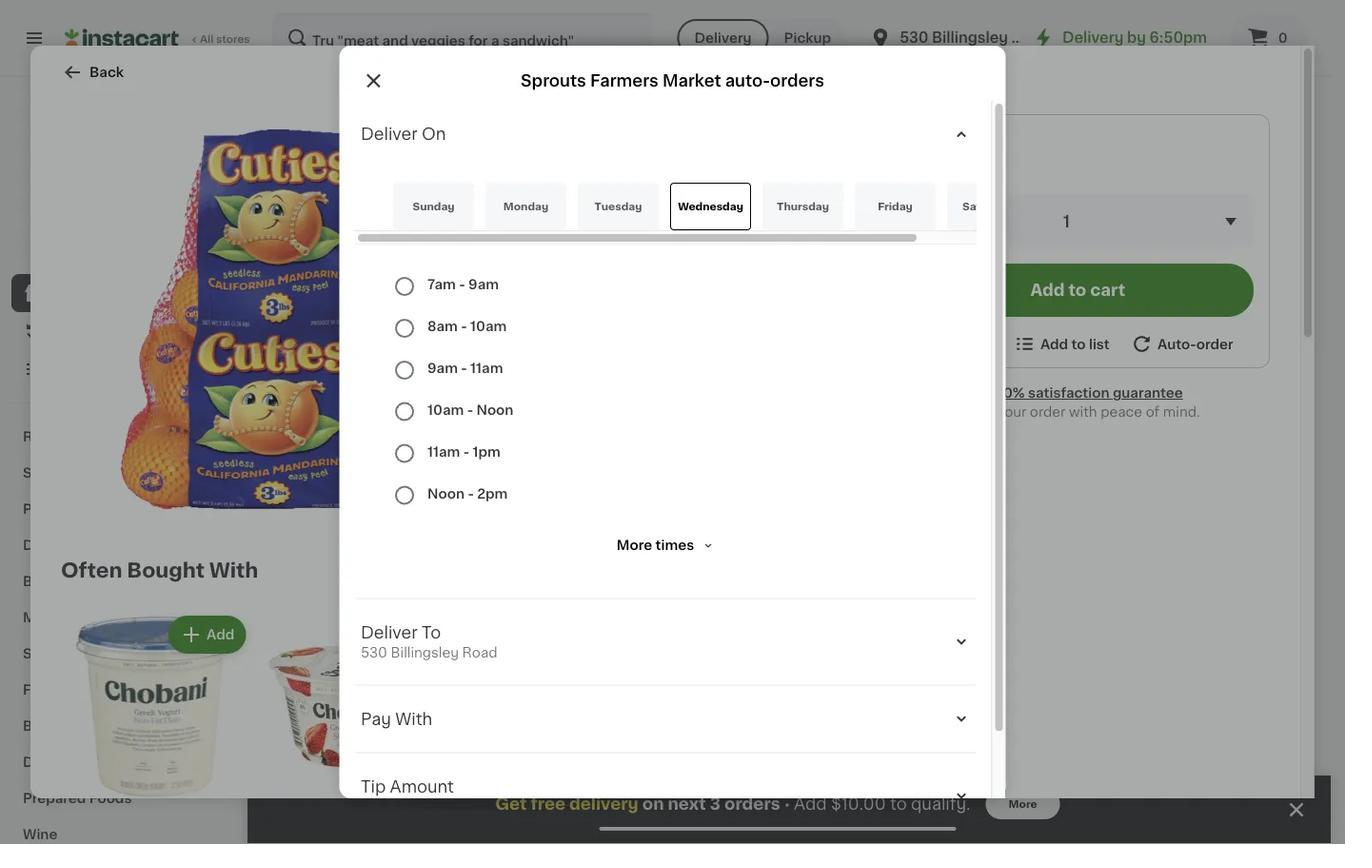 Task type: describe. For each thing, give the bounding box(es) containing it.
more for more times
[[616, 538, 652, 552]]

white
[[875, 739, 914, 752]]

stock inside organic celery 1 ct many in stock
[[350, 777, 380, 787]]

& for snacks
[[76, 648, 87, 661]]

prepared
[[23, 792, 86, 806]]

delivery inside 'treatment tracker modal' dialog
[[570, 797, 639, 813]]

1 vertical spatial 9am
[[427, 362, 458, 375]]

1pm
[[472, 445, 500, 459]]

organic celery 1 ct many in stock
[[286, 739, 387, 787]]

order for auto-order total
[[472, 432, 517, 448]]

0 horizontal spatial 6
[[978, 333, 992, 353]]

non- up the add to list button
[[1020, 312, 1047, 322]]

meat
[[23, 611, 58, 625]]

guarantee for 100% satisfaction guarantee
[[147, 231, 202, 241]]

instacart logo image
[[65, 27, 179, 50]]

farmers for sprouts farmers market auto-orders
[[590, 73, 659, 89]]

stock for banana
[[520, 411, 550, 421]]

$0.79
[[286, 377, 315, 387]]

organic up 49
[[288, 693, 331, 703]]

/ for yellow
[[999, 758, 1003, 768]]

- for 11am
[[463, 445, 469, 459]]

yellow
[[968, 739, 1010, 752]]

set
[[425, 136, 448, 150]]

sprouts brands
[[23, 467, 129, 480]]

deli link
[[11, 745, 231, 781]]

banana $0.59 / lb
[[456, 358, 507, 387]]

blueberries
[[1024, 358, 1101, 371]]

mandarins bag image
[[437, 211, 482, 257]]

many in stock for banana
[[475, 411, 550, 421]]

auto- for items
[[425, 108, 485, 128]]

many in stock for organic banana
[[305, 411, 380, 421]]

organic left cucumber
[[456, 739, 509, 752]]

$ for 0
[[290, 334, 296, 344]]

it
[[84, 325, 93, 338]]

banana inside the banana $0.59 / lb
[[456, 358, 506, 371]]

each (est.) for banana
[[334, 331, 416, 347]]

& inside love beets white wine & balsamic beets
[[797, 758, 808, 771]]

candy
[[90, 648, 136, 661]]

organic left free
[[471, 791, 514, 801]]

100% satisfaction guarantee place your order with peace of mind.
[[956, 387, 1201, 419]]

list
[[1089, 338, 1110, 351]]

1 horizontal spatial 9am
[[468, 278, 499, 291]]

8am - 10am
[[427, 320, 506, 333]]

each right the 32
[[334, 331, 372, 347]]

more times button
[[355, 526, 977, 564]]

organic up the 32
[[288, 312, 331, 322]]

deliver on button
[[355, 101, 977, 168]]

back button
[[61, 61, 124, 84]]

auto- inside auto-order button
[[1158, 338, 1197, 351]]

gmo up $3.88 original price: $4.49 element
[[1218, 312, 1246, 322]]

snacks & candy
[[23, 648, 136, 661]]

every
[[466, 282, 496, 293]]

delivery by 6:50pm link
[[1032, 27, 1208, 50]]

organic up 88
[[1140, 312, 1183, 322]]

$1.49
[[968, 758, 996, 768]]

deliver inside "deliver to 530 billingsley road"
[[360, 625, 417, 641]]

in for organic banana
[[337, 411, 347, 421]]

7am - 9am
[[427, 278, 499, 291]]

organic left green
[[627, 739, 680, 752]]

& for dairy
[[63, 539, 74, 552]]

1 for celery
[[286, 758, 290, 768]]

in down $5.99
[[954, 163, 964, 174]]

/ for organic
[[318, 377, 322, 387]]

read
[[479, 216, 515, 230]]

regularly.
[[658, 136, 720, 150]]

view
[[1074, 111, 1107, 125]]

1 horizontal spatial 10am
[[470, 320, 506, 333]]

100% satisfaction guarantee link
[[989, 384, 1183, 403]]

organic green onions button
[[627, 549, 782, 770]]

- inside delivery day & time monday between 10am - 12pm
[[583, 672, 587, 682]]

satisfaction for 100% satisfaction guarantee place your order with peace of mind.
[[1029, 387, 1110, 400]]

saved
[[950, 338, 993, 351]]

each inside yellow onion $1.49 / lb about 0.69 lb each
[[1041, 773, 1067, 783]]

delivery by 6:50pm
[[1063, 31, 1208, 45]]

each up onion
[[1011, 712, 1049, 728]]

add to list
[[1041, 338, 1110, 351]]

0 inside button
[[1279, 31, 1288, 45]]

to
[[421, 625, 441, 641]]

non- up the pay
[[338, 693, 366, 703]]

recurring delivery starts
[[425, 336, 559, 346]]

wednesday tab
[[670, 183, 751, 230]]

530 inside "deliver to 530 billingsley road"
[[360, 646, 387, 659]]

order up times
[[681, 502, 728, 519]]

- for 10am
[[467, 404, 473, 417]]

0 button
[[1230, 15, 1309, 61]]

$ 0 32
[[290, 333, 326, 353]]

delivery for delivery by 6:50pm
[[1063, 31, 1124, 45]]

lb right 0.41
[[344, 392, 354, 402]]

buy
[[53, 325, 80, 338]]

recurring
[[425, 336, 478, 346]]

oz
[[1148, 377, 1160, 387]]

auto-order items set a schedule to receive this item regularly.
[[425, 108, 720, 150]]

organic inside $ 3 88 $4.49 organic raspberries 6 oz container
[[1138, 358, 1191, 371]]

dairy & eggs link
[[11, 528, 231, 564]]

(est.) for organic banana
[[376, 331, 416, 347]]

more
[[518, 216, 554, 230]]

0 horizontal spatial items
[[470, 170, 509, 183]]

pay with
[[360, 711, 432, 727]]

many inside organic celery 1 ct many in stock
[[305, 777, 335, 787]]

frozen link
[[11, 672, 231, 709]]

mandarins
[[562, 197, 633, 210]]

sprouts farmers market auto-orders dialog
[[340, 46, 1028, 839]]

0 horizontal spatial 11am
[[427, 445, 460, 459]]

auto- for total
[[425, 432, 472, 448]]

sprouts cage free large brown grade a eggs image
[[597, 211, 642, 257]]

day
[[518, 653, 544, 667]]

tab list inside 'sprouts farmers market auto-orders' "dialog"
[[355, 183, 1028, 245]]

stock for yellow onion
[[1032, 792, 1062, 802]]

1 horizontal spatial 11am
[[470, 362, 503, 375]]

auto- for order
[[635, 502, 681, 519]]

auto-order total
[[425, 432, 559, 448]]

1 for blueberries
[[968, 377, 972, 387]]

6:50pm
[[1150, 31, 1208, 45]]

tuesday tab
[[578, 183, 659, 230]]

$ for 3
[[1142, 334, 1149, 344]]

delivery day & time monday between 10am - 12pm
[[458, 653, 618, 682]]

onion
[[1013, 739, 1054, 752]]

sprouts farmers market logo image for sprouts
[[80, 99, 163, 183]]

organic non-gmo up the 32
[[288, 312, 394, 322]]

pay with button
[[355, 686, 977, 753]]

about for yellow
[[968, 773, 1000, 783]]

banana inside organic banana $0.79 / lb about 0.41 lb each
[[342, 358, 392, 371]]

each (est.) for onion
[[1011, 712, 1093, 728]]

$10.00
[[831, 797, 886, 813]]

organic non-gmo up 99
[[969, 312, 1076, 322]]

all
[[1110, 111, 1125, 125]]

market for sprouts farmers market auto-order details
[[571, 502, 631, 519]]

billingsley inside popup button
[[932, 31, 1008, 45]]

organic cucumber
[[456, 739, 583, 752]]

organic non-gmo up 49
[[288, 693, 394, 703]]

product group containing love beets white wine & balsamic beets
[[797, 549, 952, 807]]

by
[[1128, 31, 1147, 45]]

friday tab
[[855, 183, 936, 230]]

add to list button
[[1013, 332, 1110, 356]]

free
[[531, 797, 566, 813]]

6 99
[[978, 333, 1009, 353]]

fresh vegetables
[[286, 489, 469, 509]]

49
[[311, 715, 326, 725]]

ingredients
[[479, 178, 558, 191]]

about for organic
[[286, 392, 318, 402]]

starts
[[527, 336, 559, 346]]

thursday tab
[[762, 183, 843, 230]]

add inside button
[[1041, 338, 1069, 351]]

delivery for delivery
[[695, 31, 752, 45]]

again
[[96, 325, 134, 338]]

auto-order more items dialog
[[410, 46, 936, 810]]

dairy & eggs
[[23, 539, 112, 552]]

organic banana $0.79 / lb about 0.41 lb each
[[286, 358, 392, 402]]

meat & seafood
[[23, 611, 133, 625]]

all stores
[[200, 34, 250, 44]]

love beets white wine & balsamic beets
[[797, 739, 951, 771]]

orders inside 'treatment tracker modal' dialog
[[725, 797, 781, 813]]

0 vertical spatial with
[[209, 561, 258, 581]]

organic inside organic blueberries 1 pint container
[[968, 358, 1021, 371]]

beverages
[[23, 575, 96, 589]]

0 horizontal spatial 10am
[[427, 404, 464, 417]]

product group containing 3
[[1138, 168, 1293, 390]]

delivery for delivery day & time monday between 10am - 12pm
[[458, 653, 515, 667]]

product group containing 6
[[968, 168, 1123, 390]]

fresh for fresh vegetables
[[286, 489, 345, 509]]

organic inside organic celery 1 ct many in stock
[[286, 739, 339, 752]]

saturday tab
[[947, 183, 1028, 230]]

market for sprouts farmers market
[[156, 190, 204, 203]]

road inside popup button
[[1012, 31, 1050, 45]]

12pm
[[590, 672, 618, 682]]

0.69
[[1002, 773, 1026, 783]]

yellow onion $1.49 / lb about 0.69 lb each
[[968, 739, 1067, 783]]

9am - 11am
[[427, 362, 503, 375]]

delivery inside auto-order more items dialog
[[481, 336, 524, 346]]

frozen
[[23, 684, 69, 697]]

0.41
[[320, 392, 341, 402]]

6 inside $ 3 88 $4.49 organic raspberries 6 oz container
[[1138, 377, 1145, 387]]

lb up 0.41
[[325, 377, 335, 387]]

32
[[313, 334, 326, 344]]

organic cilantro image
[[543, 211, 589, 257]]

lb up 0.69
[[1006, 758, 1016, 768]]

in for banana
[[508, 411, 518, 421]]

many for organic banana
[[305, 411, 335, 421]]

4 items
[[458, 170, 509, 183]]

amount
[[390, 779, 454, 795]]

pint
[[975, 377, 996, 387]]

many in stock down $5.99
[[922, 163, 997, 174]]

many down $5.99
[[922, 163, 952, 174]]

fresh for fresh fruit
[[286, 108, 345, 128]]

more for more
[[1009, 799, 1038, 810]]

to inside button
[[1072, 338, 1086, 351]]

view all (40+) button
[[1066, 99, 1187, 137]]

ingredients ingredients: mandarins read more
[[479, 178, 633, 230]]



Task type: vqa. For each thing, say whether or not it's contained in the screenshot.
the Auto-order total
yes



Task type: locate. For each thing, give the bounding box(es) containing it.
100% inside "button"
[[49, 231, 78, 241]]

gmo up the pay
[[366, 693, 394, 703]]

/ inside organic banana $0.79 / lb about 0.41 lb each
[[318, 377, 322, 387]]

530 inside 530 billingsley road popup button
[[900, 31, 929, 45]]

about
[[286, 392, 318, 402], [968, 773, 1000, 783]]

0 vertical spatial guarantee
[[147, 231, 202, 241]]

delivery left on
[[570, 797, 639, 813]]

4
[[458, 170, 467, 183]]

this
[[597, 136, 622, 150]]

sprouts for sprouts farmers market auto-order details
[[425, 502, 493, 519]]

0 vertical spatial satisfaction
[[80, 231, 144, 241]]

2 fresh from the top
[[286, 489, 345, 509]]

0 horizontal spatial with
[[209, 561, 258, 581]]

1 vertical spatial delivery
[[570, 797, 639, 813]]

1 horizontal spatial items
[[547, 108, 606, 128]]

many in stock for yellow onion
[[987, 792, 1062, 802]]

receive
[[545, 136, 594, 150]]

about inside yellow onion $1.49 / lb about 0.69 lb each
[[968, 773, 1000, 783]]

container up your at the top of the page
[[998, 377, 1050, 387]]

in up auto-order total
[[508, 411, 518, 421]]

with
[[209, 561, 258, 581], [395, 711, 432, 727]]

dairy
[[23, 539, 60, 552]]

farmers
[[590, 73, 659, 89], [96, 190, 152, 203], [496, 502, 567, 519]]

brands
[[80, 467, 129, 480]]

container up "mind."
[[1163, 377, 1215, 387]]

& left eggs on the bottom
[[63, 539, 74, 552]]

beets up balsamic
[[833, 739, 872, 752]]

0 horizontal spatial delivery
[[481, 336, 524, 346]]

order inside auto-order items set a schedule to receive this item regularly.
[[485, 108, 542, 128]]

99
[[994, 334, 1009, 344]]

sprouts for sprouts brands
[[23, 467, 77, 480]]

1 vertical spatial deliver
[[425, 282, 463, 293]]

lb right $0.59
[[497, 377, 507, 387]]

satisfaction
[[80, 231, 144, 241], [1029, 387, 1110, 400]]

0 horizontal spatial banana
[[342, 358, 392, 371]]

sprouts brands link
[[11, 455, 231, 491]]

order down the '10am - noon' on the left top
[[472, 432, 517, 448]]

guarantee
[[147, 231, 202, 241], [1113, 387, 1183, 400]]

0 vertical spatial farmers
[[590, 73, 659, 89]]

deliver inside dropdown button
[[360, 126, 417, 142]]

3 inside $ 3 88 $4.49 organic raspberries 6 oz container
[[1149, 333, 1162, 353]]

- down $0.59
[[467, 404, 473, 417]]

1 vertical spatial 1
[[286, 758, 290, 768]]

in down 0.69
[[1019, 792, 1029, 802]]

/ inside the banana $0.59 / lb
[[490, 377, 495, 387]]

auto- for orders
[[725, 73, 770, 89]]

0 horizontal spatial satisfaction
[[80, 231, 144, 241]]

satisfaction inside "button"
[[80, 231, 144, 241]]

1 vertical spatial with
[[395, 711, 432, 727]]

wine inside love beets white wine & balsamic beets
[[917, 739, 951, 752]]

guarantee for 100% satisfaction guarantee place your order with peace of mind.
[[1113, 387, 1183, 400]]

each (est.) up organic banana $0.79 / lb about 0.41 lb each
[[334, 331, 416, 347]]

sponsored badge image
[[797, 791, 855, 802]]

- for 7am
[[459, 278, 465, 291]]

sprouts farmers market logo image
[[80, 99, 163, 183], [425, 164, 450, 189]]

1 horizontal spatial wine
[[917, 739, 951, 752]]

0 horizontal spatial about
[[286, 392, 318, 402]]

to left cart
[[1069, 282, 1087, 299]]

1 inside organic blueberries 1 pint container
[[968, 377, 972, 387]]

- for 8am
[[461, 320, 467, 333]]

0 inside 'product' group
[[296, 333, 311, 353]]

0 horizontal spatial more
[[616, 538, 652, 552]]

items inside auto-order items set a schedule to receive this item regularly.
[[547, 108, 606, 128]]

market up 100% satisfaction guarantee
[[156, 190, 204, 203]]

market inside 'link'
[[156, 190, 204, 203]]

$ inside $ 0 32
[[290, 334, 296, 344]]

organic button
[[469, 613, 658, 845]]

produce
[[23, 503, 81, 516]]

farmers for sprouts farmers market
[[96, 190, 152, 203]]

satisfaction down sprouts farmers market
[[80, 231, 144, 241]]

add to cart button
[[902, 264, 1254, 317]]

snacks & candy link
[[11, 636, 231, 672]]

sprouts for sprouts farmers market auto-orders
[[521, 73, 587, 89]]

in for yellow onion
[[1019, 792, 1029, 802]]

1 horizontal spatial banana
[[456, 358, 506, 371]]

market inside auto-order more items dialog
[[571, 502, 631, 519]]

onions
[[728, 739, 776, 752]]

- for 9am
[[461, 362, 467, 375]]

auto- inside auto-order items set a schedule to receive this item regularly.
[[425, 108, 485, 128]]

2 vertical spatial farmers
[[496, 502, 567, 519]]

wine
[[917, 739, 951, 752], [23, 829, 57, 842]]

in left the tip
[[337, 777, 347, 787]]

sprouts inside "dialog"
[[521, 73, 587, 89]]

1 vertical spatial each (est.)
[[1011, 712, 1093, 728]]

100% for 100% satisfaction guarantee place your order with peace of mind.
[[989, 387, 1025, 400]]

banana down $0.32 each (estimated) element
[[342, 358, 392, 371]]

$0.32 each (estimated) element
[[286, 330, 441, 355]]

monday left between
[[458, 672, 501, 682]]

sprouts up auto-order items set a schedule to receive this item regularly.
[[521, 73, 587, 89]]

lb
[[325, 377, 335, 387], [497, 377, 507, 387], [344, 392, 354, 402], [1006, 758, 1016, 768], [1029, 773, 1038, 783]]

& down love
[[797, 758, 808, 771]]

market for sprouts farmers market auto-orders
[[663, 73, 721, 89]]

$ inside $ 2 49
[[290, 715, 296, 725]]

delivery left by on the top right
[[1063, 31, 1124, 45]]

stock inside 'product' group
[[350, 411, 380, 421]]

recipes
[[23, 430, 79, 444]]

(est.) for yellow onion
[[1053, 712, 1093, 728]]

with right the pay
[[395, 711, 432, 727]]

farmers inside auto-order more items dialog
[[496, 502, 567, 519]]

satisfaction inside 100% satisfaction guarantee place your order with peace of mind.
[[1029, 387, 1110, 400]]

$3.88 original price: $4.49 element
[[1138, 330, 1293, 355]]

1 vertical spatial guarantee
[[1113, 387, 1183, 400]]

auto-
[[425, 108, 485, 128], [1158, 338, 1197, 351], [425, 432, 472, 448]]

monday inside tab
[[503, 201, 548, 212]]

with
[[1069, 406, 1098, 419]]

saturday
[[962, 201, 1013, 212]]

time
[[562, 653, 593, 667]]

non- up $0.32 each (estimated) element
[[338, 312, 366, 322]]

9am
[[468, 278, 499, 291], [427, 362, 458, 375]]

item carousel region
[[286, 99, 1293, 465], [286, 480, 1293, 845]]

&
[[63, 539, 74, 552], [61, 611, 72, 625], [76, 648, 87, 661], [547, 653, 558, 667], [797, 758, 808, 771]]

celery
[[342, 739, 387, 752]]

0 vertical spatial beets
[[833, 739, 872, 752]]

0 vertical spatial billingsley
[[932, 31, 1008, 45]]

gmo up $0.32 each (estimated) element
[[366, 312, 394, 322]]

1 left 'pint'
[[968, 377, 972, 387]]

sprouts farmers market logo image inside sprouts farmers market 'link'
[[80, 99, 163, 183]]

each (est.) inside $0.32 each (estimated) element
[[334, 331, 416, 347]]

1 vertical spatial monday
[[458, 672, 501, 682]]

0 vertical spatial orders
[[770, 73, 825, 89]]

delivery up the banana $0.59 / lb
[[481, 336, 524, 346]]

satisfaction up with
[[1029, 387, 1110, 400]]

3 left 88
[[1149, 333, 1162, 353]]

5%
[[360, 800, 381, 814]]

0 vertical spatial more
[[616, 538, 652, 552]]

1 horizontal spatial about
[[968, 773, 1000, 783]]

monday up read more button
[[503, 201, 548, 212]]

1 horizontal spatial auto-
[[725, 73, 770, 89]]

0 horizontal spatial noon
[[427, 487, 464, 500]]

(est.) inside $1.03 each (estimated) element
[[1053, 712, 1093, 728]]

buy it again link
[[11, 312, 231, 350]]

1 vertical spatial satisfaction
[[1029, 387, 1110, 400]]

order up raspberries
[[1197, 338, 1234, 351]]

1 horizontal spatial 3
[[1149, 333, 1162, 353]]

- left 2pm
[[468, 487, 474, 500]]

sprouts inside 'link'
[[39, 190, 93, 203]]

delivery inside button
[[695, 31, 752, 45]]

add inside add to cart button
[[1031, 282, 1065, 299]]

delivery up between
[[458, 653, 515, 667]]

many for yellow onion
[[987, 792, 1017, 802]]

sprouts for sprouts farmers market
[[39, 190, 93, 203]]

0 vertical spatial deliver
[[360, 126, 417, 142]]

snacks
[[23, 648, 73, 661]]

0 vertical spatial items
[[547, 108, 606, 128]]

1 vertical spatial item carousel region
[[286, 480, 1293, 845]]

1 vertical spatial 10am
[[427, 404, 464, 417]]

0 horizontal spatial 9am
[[427, 362, 458, 375]]

(est.) inside $0.32 each (estimated) element
[[376, 331, 416, 347]]

sprouts
[[521, 73, 587, 89], [39, 190, 93, 203], [23, 467, 77, 480], [425, 502, 493, 519]]

1 vertical spatial 100%
[[989, 387, 1025, 400]]

billingsley
[[932, 31, 1008, 45], [390, 646, 459, 659]]

stock for organic banana
[[350, 411, 380, 421]]

- up $0.59
[[461, 362, 467, 375]]

2 vertical spatial 10am
[[552, 672, 580, 682]]

monday
[[503, 201, 548, 212], [458, 672, 501, 682]]

main content
[[248, 76, 1331, 845]]

auto- inside 'sprouts farmers market auto-orders' "dialog"
[[725, 73, 770, 89]]

delivery inside delivery day & time monday between 10am - 12pm
[[458, 653, 515, 667]]

sprouts farmers market logo image inside auto-order more items dialog
[[425, 164, 450, 189]]

items up receive
[[547, 108, 606, 128]]

1 inside organic celery 1 ct many in stock
[[286, 758, 290, 768]]

fruit
[[349, 108, 399, 128]]

1 vertical spatial auto-
[[635, 502, 681, 519]]

1 vertical spatial wine
[[23, 829, 57, 842]]

1 horizontal spatial sprouts farmers market logo image
[[425, 164, 450, 189]]

0 vertical spatial 11am
[[470, 362, 503, 375]]

1 horizontal spatial road
[[1012, 31, 1050, 45]]

seafood
[[76, 611, 133, 625]]

in inside organic celery 1 ct many in stock
[[337, 777, 347, 787]]

0 vertical spatial delivery
[[481, 336, 524, 346]]

530 billingsley road button
[[870, 11, 1050, 65]]

$
[[290, 334, 296, 344], [1142, 334, 1149, 344], [290, 715, 296, 725]]

treatment tracker modal dialog
[[248, 776, 1331, 845]]

container inside $ 3 88 $4.49 organic raspberries 6 oz container
[[1163, 377, 1215, 387]]

more inside 'treatment tracker modal' dialog
[[1009, 799, 1038, 810]]

product group containing 0
[[286, 168, 441, 428]]

sprouts farmers market logo image for 4
[[425, 164, 450, 189]]

guarantee inside "button"
[[147, 231, 202, 241]]

0 horizontal spatial each (est.)
[[334, 331, 416, 347]]

farmers inside "dialog"
[[590, 73, 659, 89]]

& inside delivery day & time monday between 10am - 12pm
[[547, 653, 558, 667]]

deliver left to
[[360, 625, 417, 641]]

$1.03 each (estimated) element
[[968, 711, 1123, 736]]

stock down yellow onion $1.49 / lb about 0.69 lb each
[[1032, 792, 1062, 802]]

organic up 99
[[969, 312, 1013, 322]]

0 horizontal spatial wine
[[23, 829, 57, 842]]

2 container from the left
[[1163, 377, 1215, 387]]

many in stock down 0.69
[[987, 792, 1062, 802]]

times
[[655, 538, 694, 552]]

sprouts inside auto-order more items dialog
[[425, 502, 493, 519]]

10am down $0.59
[[427, 404, 464, 417]]

non- up $3.88 original price: $4.49 element
[[1191, 312, 1218, 322]]

6 left oz
[[1138, 377, 1145, 387]]

10am up 25
[[470, 320, 506, 333]]

100% inside 100% satisfaction guarantee place your order with peace of mind.
[[989, 387, 1025, 400]]

auto-order
[[1158, 338, 1234, 351]]

2 item carousel region from the top
[[286, 480, 1293, 845]]

10am
[[470, 320, 506, 333], [427, 404, 464, 417], [552, 672, 580, 682]]

between
[[503, 672, 550, 682]]

to inside button
[[1069, 282, 1087, 299]]

0 horizontal spatial sprouts farmers market logo image
[[80, 99, 163, 183]]

1 vertical spatial market
[[156, 190, 204, 203]]

add inside 'treatment tracker modal' dialog
[[794, 797, 827, 813]]

1 horizontal spatial 1
[[968, 377, 972, 387]]

1 horizontal spatial beets
[[876, 758, 915, 771]]

1 horizontal spatial with
[[395, 711, 432, 727]]

banana up $0.59
[[456, 358, 506, 371]]

1 vertical spatial beets
[[876, 758, 915, 771]]

banana
[[342, 358, 392, 371], [456, 358, 506, 371]]

deliver left every
[[425, 282, 463, 293]]

more times
[[616, 538, 694, 552]]

0 vertical spatial market
[[663, 73, 721, 89]]

0 horizontal spatial container
[[998, 377, 1050, 387]]

market down the delivery button
[[663, 73, 721, 89]]

3 inside 'treatment tracker modal' dialog
[[710, 797, 721, 813]]

cucumber
[[513, 739, 583, 752]]

1 horizontal spatial 530
[[900, 31, 929, 45]]

container inside organic blueberries 1 pint container
[[998, 377, 1050, 387]]

0 vertical spatial 100%
[[49, 231, 78, 241]]

orders inside 'sprouts farmers market auto-orders' "dialog"
[[770, 73, 825, 89]]

green
[[683, 739, 724, 752]]

- for noon
[[468, 487, 474, 500]]

- left 1pm
[[463, 445, 469, 459]]

0 horizontal spatial auto-
[[635, 502, 681, 519]]

auto- inside auto-order more items dialog
[[635, 502, 681, 519]]

0 vertical spatial 10am
[[470, 320, 506, 333]]

mind.
[[1163, 406, 1201, 419]]

order inside auto-order button
[[1197, 338, 1234, 351]]

delivery button
[[678, 19, 769, 57]]

0 horizontal spatial 530
[[360, 646, 387, 659]]

1 vertical spatial 11am
[[427, 445, 460, 459]]

place
[[956, 406, 993, 419]]

0 horizontal spatial /
[[318, 377, 322, 387]]

many up auto-order total
[[475, 411, 505, 421]]

$ for 2
[[290, 715, 296, 725]]

deli
[[23, 756, 50, 769]]

1 horizontal spatial satisfaction
[[1029, 387, 1110, 400]]

guarantee down sprouts farmers market
[[147, 231, 202, 241]]

0 horizontal spatial 100%
[[49, 231, 78, 241]]

to left list
[[1072, 338, 1086, 351]]

stock up 5%
[[350, 777, 380, 787]]

$ inside $ 3 88 $4.49 organic raspberries 6 oz container
[[1142, 334, 1149, 344]]

1 banana from the left
[[342, 358, 392, 371]]

ct
[[293, 758, 304, 768]]

1 horizontal spatial (est.)
[[1053, 712, 1093, 728]]

many in stock
[[922, 163, 997, 174], [305, 411, 380, 421], [475, 411, 550, 421], [987, 792, 1062, 802]]

road inside "deliver to 530 billingsley road"
[[462, 646, 497, 659]]

qualify.
[[911, 797, 971, 813]]

1 vertical spatial noon
[[427, 487, 464, 500]]

sunday tab
[[393, 183, 474, 230]]

sprouts down recipes
[[23, 467, 77, 480]]

on
[[421, 126, 446, 142]]

1 vertical spatial 0
[[296, 333, 311, 353]]

100% up your at the top of the page
[[989, 387, 1025, 400]]

beets down white
[[876, 758, 915, 771]]

0 vertical spatial auto-
[[425, 108, 485, 128]]

fresh left vegetables
[[286, 489, 345, 509]]

1 vertical spatial billingsley
[[390, 646, 459, 659]]

guarantee inside 100% satisfaction guarantee place your order with peace of mind.
[[1113, 387, 1183, 400]]

many in stock inside 'product' group
[[305, 411, 380, 421]]

2pm
[[477, 487, 507, 500]]

25
[[483, 334, 497, 344]]

in down 0.41
[[337, 411, 347, 421]]

& left candy on the left bottom
[[76, 648, 87, 661]]

main content containing fresh fruit
[[248, 76, 1331, 845]]

2 horizontal spatial 10am
[[552, 672, 580, 682]]

each (est.) up onion
[[1011, 712, 1093, 728]]

add button
[[362, 173, 435, 208], [532, 173, 606, 208], [703, 173, 776, 208], [873, 173, 947, 208], [1044, 173, 1117, 208], [1214, 173, 1288, 208], [171, 618, 244, 653], [375, 618, 448, 653]]

1 fresh from the top
[[286, 108, 345, 128]]

stock up saturday tab
[[967, 163, 997, 174]]

0
[[1279, 31, 1288, 45], [296, 333, 311, 353]]

0 vertical spatial wine
[[917, 739, 951, 752]]

delivery
[[1063, 31, 1124, 45], [695, 31, 752, 45], [458, 596, 515, 609], [458, 653, 515, 667]]

0 horizontal spatial beets
[[833, 739, 872, 752]]

more
[[616, 538, 652, 552], [1009, 799, 1038, 810]]

1 vertical spatial farmers
[[96, 190, 152, 203]]

more inside 'sprouts farmers market auto-orders' "dialog"
[[616, 538, 652, 552]]

order up schedule
[[485, 108, 542, 128]]

$ left the 32
[[290, 334, 296, 344]]

lb inside the banana $0.59 / lb
[[497, 377, 507, 387]]

1 horizontal spatial farmers
[[496, 502, 567, 519]]

1 vertical spatial 3
[[710, 797, 721, 813]]

1 container from the left
[[998, 377, 1050, 387]]

each (est.)
[[334, 331, 416, 347], [1011, 712, 1093, 728]]

0 vertical spatial 1
[[968, 377, 972, 387]]

0 horizontal spatial farmers
[[96, 190, 152, 203]]

sprouts up the 100% satisfaction guarantee "button"
[[39, 190, 93, 203]]

many in stock down 0.41
[[305, 411, 380, 421]]

farmers down 2pm
[[496, 502, 567, 519]]

billingsley inside "deliver to 530 billingsley road"
[[390, 646, 459, 659]]

product group
[[286, 168, 441, 428], [456, 168, 611, 428], [627, 168, 782, 412], [797, 168, 952, 412], [968, 168, 1123, 390], [1138, 168, 1293, 390], [797, 549, 952, 807], [61, 613, 250, 845], [265, 613, 454, 845]]

market inside "dialog"
[[663, 73, 721, 89]]

order inside 100% satisfaction guarantee place your order with peace of mind.
[[1030, 406, 1066, 419]]

0 horizontal spatial market
[[156, 190, 204, 203]]

1 horizontal spatial 0
[[1279, 31, 1288, 45]]

/ inside yellow onion $1.49 / lb about 0.69 lb each
[[999, 758, 1003, 768]]

delivery left address
[[458, 596, 515, 609]]

lb right 0.69
[[1029, 773, 1038, 783]]

many for banana
[[475, 411, 505, 421]]

0 horizontal spatial monday
[[458, 672, 501, 682]]

gmo up the add to list button
[[1047, 312, 1076, 322]]

1 vertical spatial fresh
[[286, 489, 345, 509]]

each (est.) inside $1.03 each (estimated) element
[[1011, 712, 1093, 728]]

farmers up the 100% satisfaction guarantee "button"
[[96, 190, 152, 203]]

foods
[[89, 792, 132, 806]]

1 vertical spatial more
[[1009, 799, 1038, 810]]

0 vertical spatial noon
[[476, 404, 513, 417]]

$ left 88
[[1142, 334, 1149, 344]]

$4.49
[[1186, 339, 1225, 352]]

100% for 100% satisfaction guarantee
[[49, 231, 78, 241]]

tab list
[[355, 183, 1028, 245]]

often bought with
[[61, 561, 258, 581]]

deliver for deliver every
[[425, 282, 463, 293]]

0 vertical spatial auto-
[[725, 73, 770, 89]]

many down 0.69
[[987, 792, 1017, 802]]

delivery up the sprouts farmers market auto-orders
[[695, 31, 752, 45]]

1 horizontal spatial monday
[[503, 201, 548, 212]]

0 vertical spatial 530
[[900, 31, 929, 45]]

1 horizontal spatial more
[[1009, 799, 1038, 810]]

order for auto-order
[[1197, 338, 1234, 351]]

noon down 11am - 1pm
[[427, 487, 464, 500]]

1 vertical spatial items
[[470, 170, 509, 183]]

1 horizontal spatial billingsley
[[932, 31, 1008, 45]]

each inside organic banana $0.79 / lb about 0.41 lb each
[[356, 392, 382, 402]]

& for meat
[[61, 611, 72, 625]]

0 vertical spatial monday
[[503, 201, 548, 212]]

schedule
[[462, 136, 524, 150]]

- left 12pm
[[583, 672, 587, 682]]

satisfaction for 100% satisfaction guarantee
[[80, 231, 144, 241]]

monday inside delivery day & time monday between 10am - 12pm
[[458, 672, 501, 682]]

100% satisfaction guarantee
[[49, 231, 202, 241]]

fresh left the fruit
[[286, 108, 345, 128]]

& right meat
[[61, 611, 72, 625]]

(40+)
[[1129, 111, 1166, 125]]

deliver left the on
[[360, 126, 417, 142]]

many
[[922, 163, 952, 174], [305, 411, 335, 421], [475, 411, 505, 421], [305, 777, 335, 787], [987, 792, 1017, 802]]

2 horizontal spatial /
[[999, 758, 1003, 768]]

stock up total on the left of the page
[[520, 411, 550, 421]]

10am down time
[[552, 672, 580, 682]]

order for auto-order items set a schedule to receive this item regularly.
[[485, 108, 542, 128]]

organic banana image
[[490, 211, 536, 257]]

item carousel region containing fresh fruit
[[286, 99, 1293, 465]]

farmers for sprouts farmers market auto-order details
[[496, 502, 567, 519]]

0 vertical spatial item carousel region
[[286, 99, 1293, 465]]

many in stock up auto-order total
[[475, 411, 550, 421]]

0 vertical spatial 0
[[1279, 31, 1288, 45]]

tab list containing sunday
[[355, 183, 1028, 245]]

10am inside delivery day & time monday between 10am - 12pm
[[552, 672, 580, 682]]

to inside auto-order items set a schedule to receive this item regularly.
[[527, 136, 541, 150]]

farmers inside 'link'
[[96, 190, 152, 203]]

orders down pickup
[[770, 73, 825, 89]]

item carousel region containing fresh vegetables
[[286, 480, 1293, 845]]

1 item carousel region from the top
[[286, 99, 1293, 465]]

many left the tip
[[305, 777, 335, 787]]

deliver for deliver on
[[360, 126, 417, 142]]

$ left 49
[[290, 715, 296, 725]]

1 vertical spatial orders
[[725, 797, 781, 813]]

service type group
[[678, 19, 847, 57]]

0 vertical spatial each (est.)
[[334, 331, 416, 347]]

1 vertical spatial about
[[968, 773, 1000, 783]]

farmers up this
[[590, 73, 659, 89]]

1 horizontal spatial market
[[571, 502, 631, 519]]

monday tab
[[485, 183, 566, 230]]

organic up ct
[[286, 739, 339, 752]]

get free delivery on next 3 orders • add $10.00 to qualify.
[[495, 797, 971, 813]]

organic inside organic banana $0.79 / lb about 0.41 lb each
[[286, 358, 339, 371]]

balsamic
[[811, 758, 872, 771]]

order left with
[[1030, 406, 1066, 419]]

road
[[1012, 31, 1050, 45], [462, 646, 497, 659]]

raspberries
[[1195, 358, 1275, 371]]

to inside 'treatment tracker modal' dialog
[[890, 797, 907, 813]]

11am left 1pm
[[427, 445, 460, 459]]

total
[[521, 432, 559, 448]]

details
[[732, 502, 790, 519]]

9am right 7am
[[468, 278, 499, 291]]

deliver inside auto-order more items dialog
[[425, 282, 463, 293]]

& right day
[[547, 653, 558, 667]]

2 banana from the left
[[456, 358, 506, 371]]

ingredients:
[[479, 197, 559, 210]]

a
[[451, 136, 459, 150]]

0 vertical spatial (est.)
[[376, 331, 416, 347]]

stores
[[216, 34, 250, 44]]

about inside organic banana $0.79 / lb about 0.41 lb each
[[286, 392, 318, 402]]

delivery for delivery address
[[458, 596, 515, 609]]

with inside pay with dropdown button
[[395, 711, 432, 727]]

bakery
[[23, 720, 71, 733]]

each
[[334, 331, 372, 347], [356, 392, 382, 402], [1011, 712, 1049, 728], [1041, 773, 1067, 783]]

$ 3 88 $4.49 organic raspberries 6 oz container
[[1138, 333, 1275, 387]]

noon - 2pm
[[427, 487, 507, 500]]

organic non-gmo up auto-order
[[1140, 312, 1246, 322]]

530 billingsley road
[[900, 31, 1050, 45]]

None search field
[[272, 11, 653, 65]]



